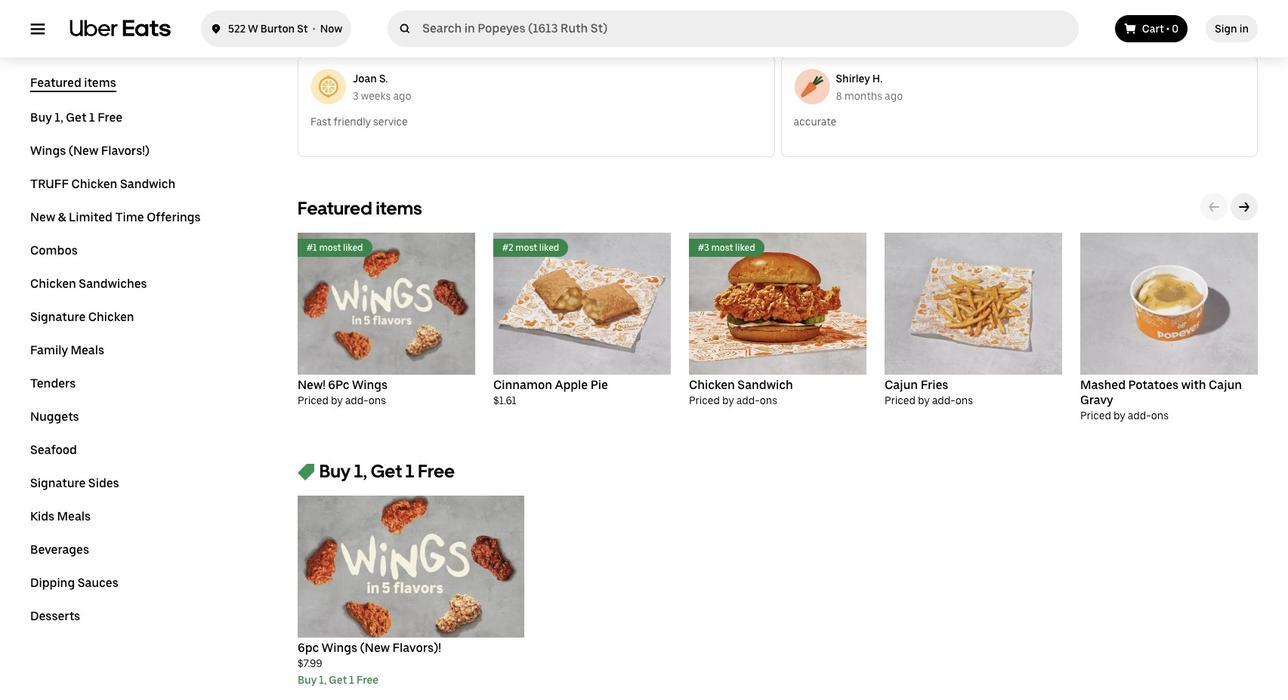 Task type: locate. For each thing, give the bounding box(es) containing it.
shirley
[[836, 72, 870, 84]]

0 horizontal spatial (new
[[69, 144, 98, 158]]

0 horizontal spatial get
[[66, 110, 87, 125]]

fast friendly service
[[311, 116, 408, 128]]

featured up #1 most liked
[[298, 197, 372, 219]]

1 vertical spatial sandwich
[[738, 378, 793, 392]]

0 vertical spatial get
[[66, 110, 87, 125]]

0 horizontal spatial ago
[[393, 90, 411, 102]]

1 vertical spatial featured
[[298, 197, 372, 219]]

meals down signature chicken 'button' at top left
[[71, 343, 104, 357]]

0 horizontal spatial featured items
[[30, 76, 116, 90]]

buy 1, get 1 free button
[[30, 110, 123, 125]]

2 vertical spatial 1
[[349, 674, 354, 686]]

ago inside shirley h. 8 months ago
[[885, 90, 903, 102]]

w
[[248, 23, 258, 35]]

priced inside mashed potatoes with cajun gravy priced by add-ons
[[1081, 410, 1112, 422]]

0 vertical spatial (new
[[69, 144, 98, 158]]

0
[[1172, 23, 1179, 35]]

truff chicken sandwich button
[[30, 177, 176, 192]]

2 cajun from the left
[[1209, 378, 1242, 392]]

0 vertical spatial signature
[[30, 310, 86, 324]]

cajun left fries
[[885, 378, 918, 392]]

$7.99
[[298, 657, 322, 669]]

2 vertical spatial 1,
[[319, 674, 327, 686]]

ago right weeks
[[393, 90, 411, 102]]

most
[[319, 243, 341, 253], [515, 243, 537, 253], [711, 243, 733, 253]]

1 horizontal spatial (new
[[360, 641, 390, 655]]

by
[[331, 394, 343, 407], [722, 394, 734, 407], [918, 394, 930, 407], [1114, 410, 1126, 422]]

signature inside 'button'
[[30, 310, 86, 324]]

by inside the chicken sandwich priced by add-ons
[[722, 394, 734, 407]]

0 vertical spatial wings
[[30, 144, 66, 158]]

2 horizontal spatial 1
[[406, 460, 415, 482]]

1 vertical spatial buy
[[319, 460, 351, 482]]

buy inside "6pc wings (new flavors)! $7.99 buy 1, get 1 free"
[[298, 674, 317, 686]]

wings right the 6pc
[[322, 641, 357, 655]]

0 horizontal spatial •
[[313, 23, 315, 35]]

wings
[[30, 144, 66, 158], [352, 378, 388, 392], [322, 641, 357, 655]]

1 vertical spatial meals
[[57, 509, 91, 524]]

most right #3
[[711, 243, 733, 253]]

1 vertical spatial (new
[[360, 641, 390, 655]]

2 horizontal spatial get
[[371, 460, 402, 482]]

cajun inside mashed potatoes with cajun gravy priced by add-ons
[[1209, 378, 1242, 392]]

(new inside button
[[69, 144, 98, 158]]

burton
[[260, 23, 295, 35]]

2 vertical spatial get
[[329, 674, 347, 686]]

love
[[407, 30, 427, 42]]

1 vertical spatial wings
[[352, 378, 388, 392]]

featured inside button
[[30, 76, 81, 90]]

get inside button
[[66, 110, 87, 125]]

2 vertical spatial buy
[[298, 674, 317, 686]]

1 cajun from the left
[[885, 378, 918, 392]]

1 horizontal spatial get
[[329, 674, 347, 686]]

1 horizontal spatial free
[[357, 674, 378, 686]]

1 horizontal spatial cajun
[[1209, 378, 1242, 392]]

0 vertical spatial 1
[[89, 110, 95, 125]]

sandwiches
[[79, 277, 147, 291]]

0 horizontal spatial items
[[84, 76, 116, 90]]

reviews
[[353, 2, 421, 24]]

1 horizontal spatial 1
[[349, 674, 354, 686]]

2 • from the left
[[1167, 23, 1170, 35]]

• right the st
[[313, 23, 315, 35]]

featured up buy 1, get 1 free button
[[30, 76, 81, 90]]

1 horizontal spatial buy
[[298, 674, 317, 686]]

1 vertical spatial 1
[[406, 460, 415, 482]]

2 vertical spatial free
[[357, 674, 378, 686]]

meals
[[71, 343, 104, 357], [57, 509, 91, 524]]

1, inside buy 1, get 1 free button
[[55, 110, 63, 125]]

#3
[[698, 243, 709, 253]]

chicken inside 'button'
[[88, 310, 134, 324]]

sign in
[[1215, 23, 1249, 35]]

cajun right with
[[1209, 378, 1242, 392]]

sandwich inside the chicken sandwich priced by add-ons
[[738, 378, 793, 392]]

1 horizontal spatial buy 1, get 1 free
[[316, 460, 455, 482]]

new
[[30, 210, 55, 224]]

2 horizontal spatial 1,
[[354, 460, 367, 482]]

cajun inside the cajun fries priced by add-ons
[[885, 378, 918, 392]]

2 signature from the top
[[30, 476, 86, 490]]

signature up family
[[30, 310, 86, 324]]

0 horizontal spatial buy
[[30, 110, 52, 125]]

featured items up #1 most liked
[[298, 197, 422, 219]]

now
[[320, 23, 342, 35]]

signature for signature sides
[[30, 476, 86, 490]]

h.
[[873, 72, 883, 84]]

wings right 6pc
[[352, 378, 388, 392]]

apple
[[555, 378, 588, 392]]

tenders
[[30, 376, 76, 391]]

0 horizontal spatial sandwich
[[120, 177, 176, 191]]

1 most from the left
[[319, 243, 341, 253]]

3 most from the left
[[711, 243, 733, 253]]

most right #2
[[515, 243, 537, 253]]

1 signature from the top
[[30, 310, 86, 324]]

family meals
[[30, 343, 104, 357]]

priced
[[298, 394, 329, 407], [689, 394, 720, 407], [885, 394, 916, 407], [1081, 410, 1112, 422]]

wings up the "truff"
[[30, 144, 66, 158]]

0 vertical spatial sandwich
[[120, 177, 176, 191]]

get inside "6pc wings (new flavors)! $7.99 buy 1, get 1 free"
[[329, 674, 347, 686]]

2 horizontal spatial liked
[[735, 243, 755, 253]]

ago inside the joan s. 3 weeks ago
[[393, 90, 411, 102]]

1 horizontal spatial sandwich
[[738, 378, 793, 392]]

fast
[[311, 116, 331, 128]]

1, inside "6pc wings (new flavors)! $7.99 buy 1, get 1 free"
[[319, 674, 327, 686]]

liked for sandwich
[[735, 243, 755, 253]]

2 horizontal spatial most
[[711, 243, 733, 253]]

1 horizontal spatial 1,
[[319, 674, 327, 686]]

cinnamon apple pie $1.61
[[493, 378, 608, 407]]

cart • 0
[[1142, 23, 1179, 35]]

chicken inside button
[[30, 277, 76, 291]]

2 liked from the left
[[539, 243, 559, 253]]

1
[[89, 110, 95, 125], [406, 460, 415, 482], [349, 674, 354, 686]]

ons
[[369, 394, 386, 407], [760, 394, 778, 407], [956, 394, 973, 407], [1151, 410, 1169, 422]]

wings (new flavors!)
[[30, 144, 150, 158]]

$1.61
[[493, 394, 517, 407]]

0 horizontal spatial most
[[319, 243, 341, 253]]

signature inside button
[[30, 476, 86, 490]]

2 horizontal spatial free
[[418, 460, 455, 482]]

gravy
[[1081, 393, 1114, 407]]

1 horizontal spatial items
[[376, 197, 422, 219]]

chicken sandwiches button
[[30, 277, 147, 292]]

sides
[[88, 476, 119, 490]]

add- inside new! 6pc wings priced by add-ons
[[345, 394, 369, 407]]

0 vertical spatial featured
[[30, 76, 81, 90]]

1 horizontal spatial most
[[515, 243, 537, 253]]

cajun
[[885, 378, 918, 392], [1209, 378, 1242, 392]]

flavors!)
[[101, 144, 150, 158]]

navigation
[[30, 76, 261, 642]]

5-
[[298, 2, 316, 24]]

featured items up buy 1, get 1 free button
[[30, 76, 116, 90]]

featured
[[30, 76, 81, 90], [298, 197, 372, 219]]

1 horizontal spatial ago
[[885, 90, 903, 102]]

most for cinnamon
[[515, 243, 537, 253]]

wings inside "6pc wings (new flavors)! $7.99 buy 1, get 1 free"
[[322, 641, 357, 655]]

0 horizontal spatial featured
[[30, 76, 81, 90]]

signature for signature chicken
[[30, 310, 86, 324]]

free
[[98, 110, 123, 125], [418, 460, 455, 482], [357, 674, 378, 686]]

1 vertical spatial buy 1, get 1 free
[[316, 460, 455, 482]]

2 most from the left
[[515, 243, 537, 253]]

0 vertical spatial buy
[[30, 110, 52, 125]]

meals for family meals
[[71, 343, 104, 357]]

•
[[313, 23, 315, 35], [1167, 23, 1170, 35]]

1 ago from the left
[[393, 90, 411, 102]]

(new down buy 1, get 1 free button
[[69, 144, 98, 158]]

• left 0
[[1167, 23, 1170, 35]]

0 vertical spatial meals
[[71, 343, 104, 357]]

signature
[[30, 310, 86, 324], [30, 476, 86, 490]]

1 horizontal spatial •
[[1167, 23, 1170, 35]]

next image
[[1238, 201, 1251, 213]]

1 vertical spatial signature
[[30, 476, 86, 490]]

liked right #2
[[539, 243, 559, 253]]

shirley h. 8 months ago
[[836, 72, 903, 102]]

liked right #3
[[735, 243, 755, 253]]

0 vertical spatial 1,
[[55, 110, 63, 125]]

items
[[84, 76, 116, 90], [376, 197, 422, 219]]

liked right #1
[[343, 243, 363, 253]]

0 horizontal spatial buy 1, get 1 free
[[30, 110, 123, 125]]

6pc
[[298, 641, 319, 655]]

meals inside button
[[71, 343, 104, 357]]

0 horizontal spatial liked
[[343, 243, 363, 253]]

1 horizontal spatial liked
[[539, 243, 559, 253]]

priced inside the chicken sandwich priced by add-ons
[[689, 394, 720, 407]]

ago right months
[[885, 90, 903, 102]]

0 horizontal spatial 1,
[[55, 110, 63, 125]]

chicken
[[71, 177, 117, 191], [30, 277, 76, 291], [88, 310, 134, 324], [689, 378, 735, 392]]

featured items
[[30, 76, 116, 90], [298, 197, 422, 219]]

6pc wings (new flavors)! $7.99 buy 1, get 1 free
[[298, 641, 441, 686]]

seafood button
[[30, 443, 77, 458]]

priced inside the cajun fries priced by add-ons
[[885, 394, 916, 407]]

2 ago from the left
[[885, 90, 903, 102]]

5-star reviews hear from people who love this spot
[[298, 2, 472, 42]]

3 liked from the left
[[735, 243, 755, 253]]

0 vertical spatial free
[[98, 110, 123, 125]]

(new left flavors)! in the left bottom of the page
[[360, 641, 390, 655]]

mashed
[[1081, 378, 1126, 392]]

1 vertical spatial featured items
[[298, 197, 422, 219]]

0 horizontal spatial 1
[[89, 110, 95, 125]]

get
[[66, 110, 87, 125], [371, 460, 402, 482], [329, 674, 347, 686]]

featured items button
[[30, 76, 116, 92]]

1,
[[55, 110, 63, 125], [354, 460, 367, 482], [319, 674, 327, 686]]

1 liked from the left
[[343, 243, 363, 253]]

family
[[30, 343, 68, 357]]

0 horizontal spatial free
[[98, 110, 123, 125]]

people
[[349, 30, 382, 42]]

0 vertical spatial items
[[84, 76, 116, 90]]

most right #1
[[319, 243, 341, 253]]

buy 1, get 1 free
[[30, 110, 123, 125], [316, 460, 455, 482]]

#1
[[307, 243, 317, 253]]

who
[[385, 30, 405, 42]]

1 vertical spatial get
[[371, 460, 402, 482]]

combos
[[30, 243, 78, 258]]

meals inside button
[[57, 509, 91, 524]]

signature down the seafood button
[[30, 476, 86, 490]]

dipping sauces
[[30, 576, 118, 590]]

0 vertical spatial buy 1, get 1 free
[[30, 110, 123, 125]]

2 vertical spatial wings
[[322, 641, 357, 655]]

new!
[[298, 378, 325, 392]]

0 horizontal spatial cajun
[[885, 378, 918, 392]]

1 vertical spatial free
[[418, 460, 455, 482]]

meals right kids
[[57, 509, 91, 524]]



Task type: describe. For each thing, give the bounding box(es) containing it.
1 inside "6pc wings (new flavors)! $7.99 buy 1, get 1 free"
[[349, 674, 354, 686]]

ago for joan s. 3 weeks ago
[[393, 90, 411, 102]]

main navigation menu image
[[30, 21, 45, 36]]

add- inside the chicken sandwich priced by add-ons
[[737, 394, 760, 407]]

desserts button
[[30, 609, 80, 624]]

truff chicken sandwich
[[30, 177, 176, 191]]

0 vertical spatial featured items
[[30, 76, 116, 90]]

priced inside new! 6pc wings priced by add-ons
[[298, 394, 329, 407]]

desserts
[[30, 609, 80, 623]]

seafood
[[30, 443, 77, 457]]

s.
[[379, 72, 388, 84]]

free inside "6pc wings (new flavors)! $7.99 buy 1, get 1 free"
[[357, 674, 378, 686]]

beverages
[[30, 543, 89, 557]]

joan
[[353, 72, 377, 84]]

weeks
[[361, 90, 391, 102]]

time
[[115, 210, 144, 224]]

pie
[[591, 378, 608, 392]]

chicken sandwich priced by add-ons
[[689, 378, 793, 407]]

spot
[[450, 30, 472, 42]]

st
[[297, 23, 308, 35]]

combos button
[[30, 243, 78, 258]]

most for chicken
[[711, 243, 733, 253]]

service
[[373, 116, 408, 128]]

navigation containing featured items
[[30, 76, 261, 642]]

joan s. image
[[311, 69, 347, 105]]

&
[[58, 210, 66, 224]]

#1 most liked
[[307, 243, 363, 253]]

#2
[[502, 243, 513, 253]]

kids meals button
[[30, 509, 91, 524]]

1 horizontal spatial featured items
[[298, 197, 422, 219]]

signature sides button
[[30, 476, 119, 491]]

by inside mashed potatoes with cajun gravy priced by add-ons
[[1114, 410, 1126, 422]]

previous image
[[1208, 201, 1220, 213]]

wings inside button
[[30, 144, 66, 158]]

6pc
[[328, 378, 349, 392]]

sign
[[1215, 23, 1237, 35]]

chicken inside the chicken sandwich priced by add-ons
[[689, 378, 735, 392]]

1 • from the left
[[313, 23, 315, 35]]

add- inside the cajun fries priced by add-ons
[[932, 394, 956, 407]]

limited
[[69, 210, 112, 224]]

star
[[316, 2, 349, 24]]

cart
[[1142, 23, 1164, 35]]

nuggets button
[[30, 410, 79, 425]]

meals for kids meals
[[57, 509, 91, 524]]

cinnamon
[[493, 378, 552, 392]]

wings inside new! 6pc wings priced by add-ons
[[352, 378, 388, 392]]

liked for 6pc
[[343, 243, 363, 253]]

signature chicken button
[[30, 310, 134, 325]]

new & limited time offerings
[[30, 210, 201, 224]]

522
[[228, 23, 246, 35]]

accurate
[[794, 116, 837, 128]]

this
[[430, 30, 448, 42]]

ons inside mashed potatoes with cajun gravy priced by add-ons
[[1151, 410, 1169, 422]]

kids meals
[[30, 509, 91, 524]]

tenders button
[[30, 376, 76, 391]]

by inside the cajun fries priced by add-ons
[[918, 394, 930, 407]]

signature sides
[[30, 476, 119, 490]]

ons inside the chicken sandwich priced by add-ons
[[760, 394, 778, 407]]

shirley h. image
[[794, 69, 830, 105]]

family meals button
[[30, 343, 104, 358]]

items inside button
[[84, 76, 116, 90]]

1 inside button
[[89, 110, 95, 125]]

deliver to image
[[210, 20, 222, 38]]

Search in Popeyes (1613 Ruth St) text field
[[423, 21, 1073, 36]]

kids
[[30, 509, 54, 524]]

dipping
[[30, 576, 75, 590]]

months
[[845, 90, 883, 102]]

1 horizontal spatial featured
[[298, 197, 372, 219]]

buy inside button
[[30, 110, 52, 125]]

3
[[353, 90, 359, 102]]

chicken inside button
[[71, 177, 117, 191]]

ago for shirley h. 8 months ago
[[885, 90, 903, 102]]

uber eats home image
[[70, 20, 171, 38]]

free inside button
[[98, 110, 123, 125]]

offerings
[[147, 210, 201, 224]]

hear
[[298, 30, 321, 42]]

ons inside new! 6pc wings priced by add-ons
[[369, 394, 386, 407]]

most for new!
[[319, 243, 341, 253]]

new! 6pc wings priced by add-ons
[[298, 378, 388, 407]]

beverages button
[[30, 543, 89, 558]]

mashed potatoes with cajun gravy priced by add-ons
[[1081, 378, 1245, 422]]

with
[[1182, 378, 1206, 392]]

sandwich inside truff chicken sandwich button
[[120, 177, 176, 191]]

sauces
[[78, 576, 118, 590]]

chicken sandwiches
[[30, 277, 147, 291]]

add- inside mashed potatoes with cajun gravy priced by add-ons
[[1128, 410, 1151, 422]]

dipping sauces button
[[30, 576, 118, 591]]

#2 most liked
[[502, 243, 559, 253]]

sign in link
[[1206, 15, 1258, 42]]

1 vertical spatial items
[[376, 197, 422, 219]]

fries
[[921, 378, 949, 392]]

nuggets
[[30, 410, 79, 424]]

joan s. 3 weeks ago
[[353, 72, 411, 102]]

1 vertical spatial 1,
[[354, 460, 367, 482]]

2 horizontal spatial buy
[[319, 460, 351, 482]]

522 w burton st • now
[[228, 23, 342, 35]]

friendly
[[334, 116, 371, 128]]

liked for apple
[[539, 243, 559, 253]]

from
[[323, 30, 347, 42]]

new & limited time offerings button
[[30, 210, 201, 225]]

in
[[1240, 23, 1249, 35]]

potatoes
[[1129, 378, 1179, 392]]

wings (new flavors!) button
[[30, 144, 150, 159]]

ons inside the cajun fries priced by add-ons
[[956, 394, 973, 407]]

signature chicken
[[30, 310, 134, 324]]

#3 most liked
[[698, 243, 755, 253]]

by inside new! 6pc wings priced by add-ons
[[331, 394, 343, 407]]

truff
[[30, 177, 69, 191]]

(new inside "6pc wings (new flavors)! $7.99 buy 1, get 1 free"
[[360, 641, 390, 655]]

cajun fries priced by add-ons
[[885, 378, 973, 407]]



Task type: vqa. For each thing, say whether or not it's contained in the screenshot.
EGG within Chilaquiles with Egg (Chilaquiles Con Huevo) $13.99 Crispy tortilla chips cooked with your choice of green or red salsa topped with melted cheese, eggs, and avocado. Served with rice beans, onions, cilantro, and sour cream. Popular
no



